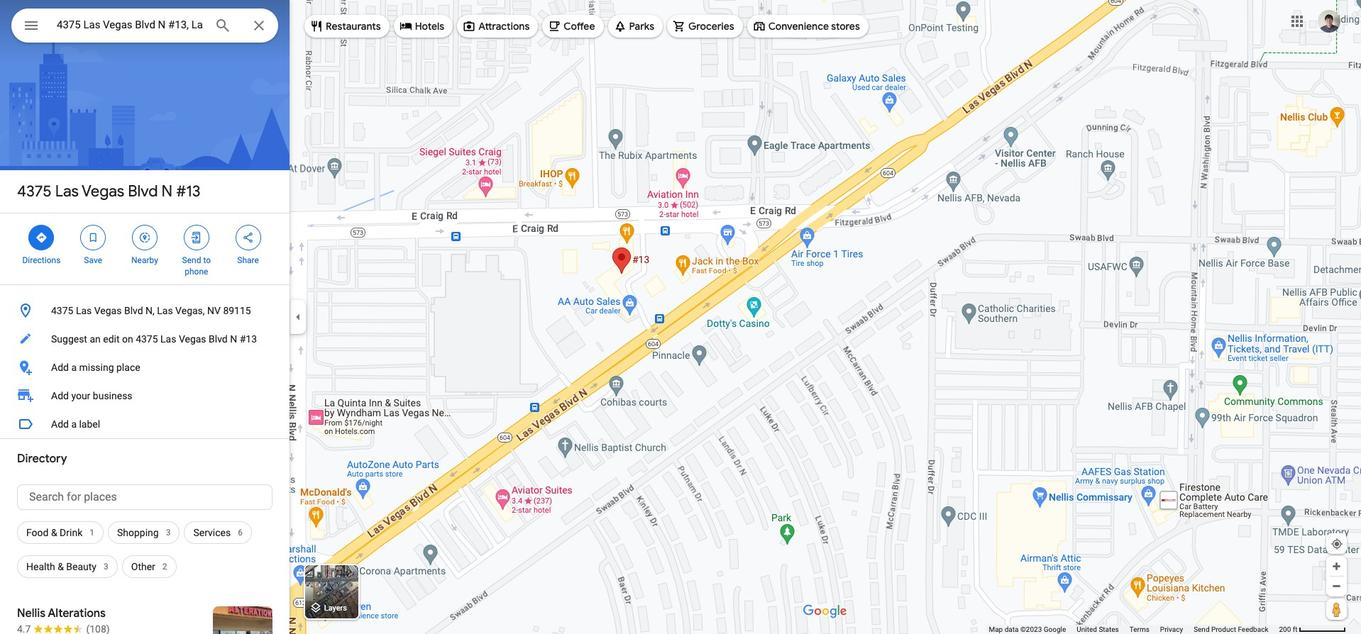 Task type: vqa. For each thing, say whether or not it's contained in the screenshot.


Task type: locate. For each thing, give the bounding box(es) containing it.
1 vertical spatial #13
[[240, 334, 257, 345]]

4375 right on at the left
[[136, 334, 158, 345]]

footer
[[989, 626, 1280, 635]]

4375 las vegas blvd n #13
[[17, 182, 201, 202]]

2 a from the top
[[71, 419, 77, 430]]

drink
[[60, 528, 83, 539]]

blvd up 
[[128, 182, 158, 202]]

attractions
[[479, 20, 530, 33]]

4375 up 'suggest'
[[51, 305, 73, 317]]

0 horizontal spatial 3
[[104, 562, 108, 572]]

add inside add your business link
[[51, 391, 69, 402]]

nellis
[[17, 607, 45, 621]]

attractions button
[[457, 9, 538, 43]]

send for send product feedback
[[1194, 626, 1210, 634]]

1 horizontal spatial 3
[[166, 528, 171, 538]]

0 vertical spatial a
[[71, 362, 77, 373]]

0 vertical spatial vegas
[[82, 182, 124, 202]]

feedback
[[1239, 626, 1269, 634]]

vegas up edit
[[94, 305, 122, 317]]

privacy button
[[1161, 626, 1184, 635]]

show street view coverage image
[[1327, 599, 1348, 621]]

1 horizontal spatial send
[[1194, 626, 1210, 634]]

vegas for n
[[82, 182, 124, 202]]

3 inside 'health & beauty 3'
[[104, 562, 108, 572]]

blvd
[[128, 182, 158, 202], [124, 305, 143, 317], [209, 334, 228, 345]]

google
[[1044, 626, 1067, 634]]

1 add from the top
[[51, 362, 69, 373]]

3
[[166, 528, 171, 538], [104, 562, 108, 572]]

200 ft button
[[1280, 626, 1347, 634]]

3 right shopping
[[166, 528, 171, 538]]

google maps element
[[0, 0, 1362, 635]]

blvd for n,
[[124, 305, 143, 317]]

0 vertical spatial &
[[51, 528, 57, 539]]

groceries button
[[667, 9, 743, 43]]

none field inside 4375 las vegas blvd n #13, las vegas, nv 89115 field
[[57, 16, 203, 33]]

#13 down 89115 on the left of page
[[240, 334, 257, 345]]

add down 'suggest'
[[51, 362, 69, 373]]

footer containing map data ©2023 google
[[989, 626, 1280, 635]]

None field
[[57, 16, 203, 33]]

4375 inside button
[[51, 305, 73, 317]]

1 vertical spatial 4375
[[51, 305, 73, 317]]

#13 up 
[[176, 182, 201, 202]]

1 vertical spatial n
[[230, 334, 237, 345]]

0 vertical spatial 4375
[[17, 182, 52, 202]]

n up actions for 4375 las vegas blvd n #13 region
[[162, 182, 173, 202]]

1 vertical spatial &
[[58, 562, 64, 573]]

an
[[90, 334, 101, 345]]

none text field inside 4375 las vegas blvd n #13 main content
[[17, 485, 273, 511]]

privacy
[[1161, 626, 1184, 634]]

vegas
[[82, 182, 124, 202], [94, 305, 122, 317], [179, 334, 206, 345]]

0 horizontal spatial #13
[[176, 182, 201, 202]]

parks
[[629, 20, 655, 33]]

2 vertical spatial 4375
[[136, 334, 158, 345]]

actions for 4375 las vegas blvd n #13 region
[[0, 214, 290, 285]]

3 inside shopping 3
[[166, 528, 171, 538]]

3 right beauty
[[104, 562, 108, 572]]

2 vertical spatial add
[[51, 419, 69, 430]]

4375 up the 
[[17, 182, 52, 202]]

send up phone at the left
[[182, 256, 201, 266]]

add inside add a missing place button
[[51, 362, 69, 373]]

your
[[71, 391, 90, 402]]

0 horizontal spatial send
[[182, 256, 201, 266]]

business
[[93, 391, 132, 402]]

1 vertical spatial blvd
[[124, 305, 143, 317]]

0 vertical spatial add
[[51, 362, 69, 373]]

0 vertical spatial n
[[162, 182, 173, 202]]

vegas inside button
[[94, 305, 122, 317]]

& for beauty
[[58, 562, 64, 573]]

1 a from the top
[[71, 362, 77, 373]]

0 vertical spatial 3
[[166, 528, 171, 538]]

add inside add a label button
[[51, 419, 69, 430]]

1 horizontal spatial #13
[[240, 334, 257, 345]]

groceries
[[689, 20, 735, 33]]

food
[[26, 528, 49, 539]]

6
[[238, 528, 243, 538]]

nearby
[[131, 256, 158, 266]]

convenience stores
[[769, 20, 860, 33]]

2 add from the top
[[51, 391, 69, 402]]

terms
[[1130, 626, 1150, 634]]

3 add from the top
[[51, 419, 69, 430]]

add left your
[[51, 391, 69, 402]]

a left missing
[[71, 362, 77, 373]]

add
[[51, 362, 69, 373], [51, 391, 69, 402], [51, 419, 69, 430]]

las
[[55, 182, 79, 202], [76, 305, 92, 317], [157, 305, 173, 317], [161, 334, 176, 345]]

0 vertical spatial send
[[182, 256, 201, 266]]

4375 for 4375 las vegas blvd n, las vegas, nv 89115
[[51, 305, 73, 317]]

 button
[[11, 9, 51, 45]]

nellis alterations link
[[0, 596, 290, 635]]

n down 89115 on the left of page
[[230, 334, 237, 345]]

send inside button
[[1194, 626, 1210, 634]]

map
[[989, 626, 1003, 634]]

1 vertical spatial a
[[71, 419, 77, 430]]

None text field
[[17, 485, 273, 511]]

1 vertical spatial send
[[1194, 626, 1210, 634]]

send inside send to phone
[[182, 256, 201, 266]]

 search field
[[11, 9, 278, 45]]

stores
[[832, 20, 860, 33]]

4375 las vegas blvd n, las vegas, nv 89115 button
[[0, 297, 290, 325]]

1 vertical spatial 3
[[104, 562, 108, 572]]

add a label button
[[0, 410, 290, 439]]

shopping 3
[[117, 528, 171, 539]]

blvd inside button
[[124, 305, 143, 317]]

blvd down the nv
[[209, 334, 228, 345]]

a left 'label' at left bottom
[[71, 419, 77, 430]]

alterations
[[48, 607, 106, 621]]

blvd left 'n,'
[[124, 305, 143, 317]]

suggest an edit on 4375 las vegas blvd n #13 button
[[0, 325, 290, 354]]

1 vertical spatial add
[[51, 391, 69, 402]]

1 vertical spatial vegas
[[94, 305, 122, 317]]

restaurants
[[326, 20, 381, 33]]

to
[[203, 256, 211, 266]]

#13
[[176, 182, 201, 202], [240, 334, 257, 345]]

0 vertical spatial #13
[[176, 182, 201, 202]]

0 vertical spatial blvd
[[128, 182, 158, 202]]

1 horizontal spatial &
[[58, 562, 64, 573]]

& right food
[[51, 528, 57, 539]]

send product feedback
[[1194, 626, 1269, 634]]

& right the "health"
[[58, 562, 64, 573]]

vegas up 
[[82, 182, 124, 202]]


[[87, 230, 100, 246]]

a
[[71, 362, 77, 373], [71, 419, 77, 430]]

&
[[51, 528, 57, 539], [58, 562, 64, 573]]

add a missing place
[[51, 362, 140, 373]]

blvd inside button
[[209, 334, 228, 345]]


[[35, 230, 48, 246]]

parks button
[[608, 9, 663, 43]]

4375 las vegas blvd n, las vegas, nv 89115
[[51, 305, 251, 317]]

zoom out image
[[1332, 582, 1343, 592]]

suggest an edit on 4375 las vegas blvd n #13
[[51, 334, 257, 345]]

0 horizontal spatial &
[[51, 528, 57, 539]]

2 vertical spatial blvd
[[209, 334, 228, 345]]

vegas for n,
[[94, 305, 122, 317]]

2 vertical spatial vegas
[[179, 334, 206, 345]]

4.7 stars 108 reviews image
[[17, 623, 110, 635]]

send left product
[[1194, 626, 1210, 634]]

send
[[182, 256, 201, 266], [1194, 626, 1210, 634]]

n
[[162, 182, 173, 202], [230, 334, 237, 345]]

save
[[84, 256, 102, 266]]

add left 'label' at left bottom
[[51, 419, 69, 430]]

other 2
[[131, 562, 167, 573]]

1 horizontal spatial n
[[230, 334, 237, 345]]


[[23, 16, 40, 36]]

vegas down vegas,
[[179, 334, 206, 345]]



Task type: describe. For each thing, give the bounding box(es) containing it.
4375 Las Vegas Blvd N #13, Las Vegas, NV 89115 field
[[11, 9, 278, 43]]

©2023
[[1021, 626, 1043, 634]]

directions
[[22, 256, 61, 266]]

health & beauty 3
[[26, 562, 108, 573]]

a for label
[[71, 419, 77, 430]]

terms button
[[1130, 626, 1150, 635]]

show your location image
[[1331, 538, 1344, 551]]

label
[[79, 419, 100, 430]]

las inside button
[[161, 334, 176, 345]]

add your business link
[[0, 382, 290, 410]]

collapse side panel image
[[290, 310, 306, 325]]

united states
[[1077, 626, 1120, 634]]

blvd for n
[[128, 182, 158, 202]]

data
[[1005, 626, 1019, 634]]

add for add a label
[[51, 419, 69, 430]]

200
[[1280, 626, 1292, 634]]

missing
[[79, 362, 114, 373]]

zoom in image
[[1332, 562, 1343, 572]]

share
[[237, 256, 259, 266]]

200 ft
[[1280, 626, 1298, 634]]

n,
[[146, 305, 155, 317]]

phone
[[185, 267, 208, 277]]

hotels button
[[394, 9, 453, 43]]

directory
[[17, 452, 67, 467]]

add a label
[[51, 419, 100, 430]]

google account: nolan park  
(nolan.park@adept.ai) image
[[1319, 10, 1341, 32]]

services 6
[[193, 528, 243, 539]]

n inside suggest an edit on 4375 las vegas blvd n #13 button
[[230, 334, 237, 345]]

coffee button
[[543, 9, 604, 43]]

send for send to phone
[[182, 256, 201, 266]]

nv
[[207, 305, 221, 317]]

hotels
[[415, 20, 445, 33]]

convenience stores button
[[747, 9, 869, 43]]

footer inside google maps element
[[989, 626, 1280, 635]]

shopping
[[117, 528, 159, 539]]

states
[[1099, 626, 1120, 634]]

suggest
[[51, 334, 87, 345]]

beauty
[[66, 562, 97, 573]]

health
[[26, 562, 55, 573]]

food & drink 1
[[26, 528, 94, 539]]

nellis alterations
[[17, 607, 106, 621]]

4375 inside button
[[136, 334, 158, 345]]

send to phone
[[182, 256, 211, 277]]

services
[[193, 528, 231, 539]]

4375 las vegas blvd n #13 main content
[[0, 0, 290, 635]]

on
[[122, 334, 133, 345]]

united states button
[[1077, 626, 1120, 635]]

1
[[90, 528, 94, 538]]

product
[[1212, 626, 1237, 634]]

ft
[[1294, 626, 1298, 634]]


[[242, 230, 255, 246]]

convenience
[[769, 20, 829, 33]]

send product feedback button
[[1194, 626, 1269, 635]]

4375 for 4375 las vegas blvd n #13
[[17, 182, 52, 202]]

0 horizontal spatial n
[[162, 182, 173, 202]]


[[190, 230, 203, 246]]

add your business
[[51, 391, 132, 402]]

2
[[162, 562, 167, 572]]

map data ©2023 google
[[989, 626, 1067, 634]]

89115
[[223, 305, 251, 317]]

place
[[116, 362, 140, 373]]

coffee
[[564, 20, 595, 33]]

#13 inside button
[[240, 334, 257, 345]]

united
[[1077, 626, 1098, 634]]

other
[[131, 562, 155, 573]]


[[138, 230, 151, 246]]

& for drink
[[51, 528, 57, 539]]

add for add a missing place
[[51, 362, 69, 373]]

a for missing
[[71, 362, 77, 373]]

add a missing place button
[[0, 354, 290, 382]]

layers
[[324, 604, 347, 614]]

add for add your business
[[51, 391, 69, 402]]

edit
[[103, 334, 120, 345]]

restaurants button
[[305, 9, 390, 43]]

vegas inside button
[[179, 334, 206, 345]]

vegas,
[[175, 305, 205, 317]]



